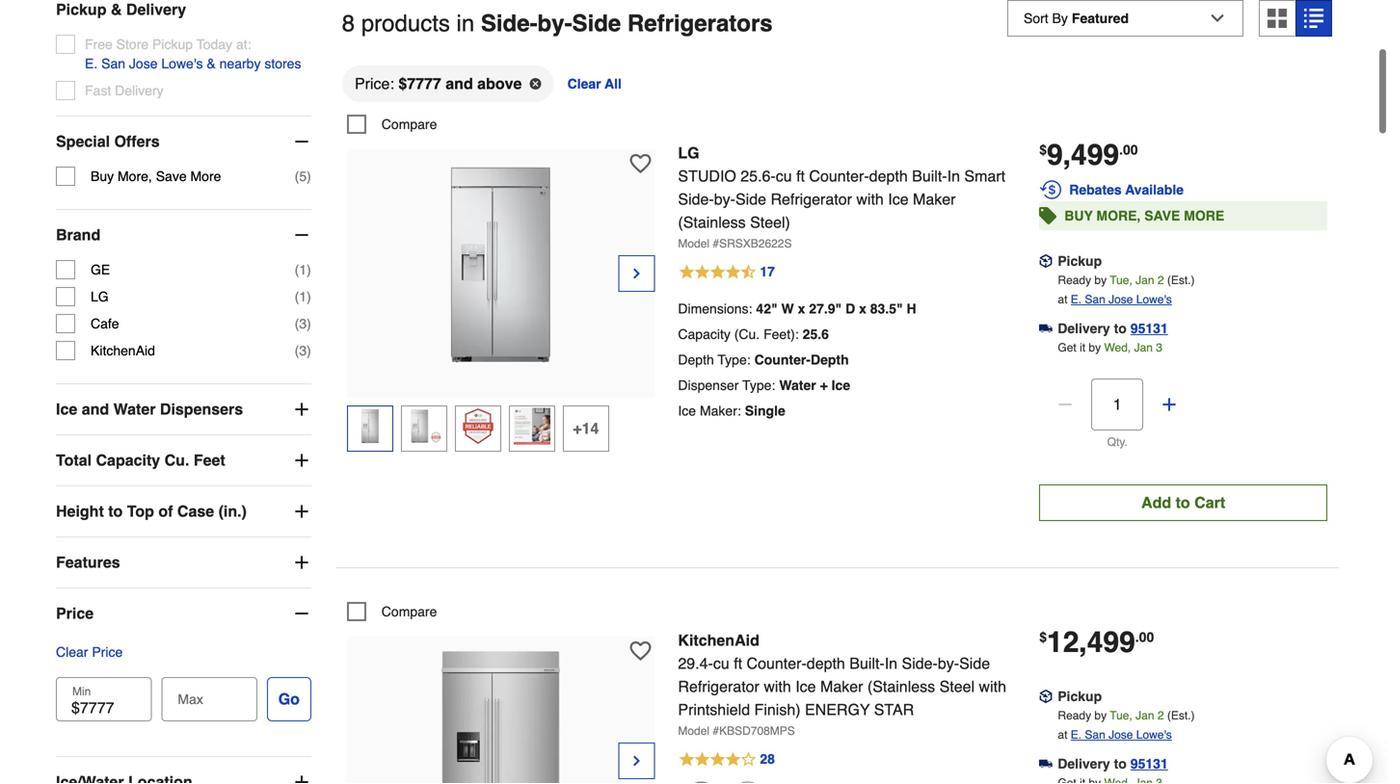 Task type: vqa. For each thing, say whether or not it's contained in the screenshot.


Task type: locate. For each thing, give the bounding box(es) containing it.
1 2 from the top
[[1158, 274, 1164, 287]]

minus image
[[1056, 395, 1075, 415], [292, 605, 311, 624]]

pickup image
[[1040, 255, 1053, 268], [1040, 690, 1053, 704]]

thumbnail image
[[352, 408, 388, 445], [406, 408, 442, 445], [460, 408, 496, 445], [514, 408, 550, 445]]

minus image left stepper number input field with increment and decrement buttons number field
[[1056, 395, 1075, 415]]

x
[[798, 301, 806, 317], [859, 301, 867, 317]]

1 vertical spatial side
[[736, 190, 767, 208]]

in inside lg studio 25.6-cu ft counter-depth built-in smart side-by-side refrigerator with ice maker (stainless steel) model # srsxb2622s
[[948, 167, 960, 185]]

0 horizontal spatial &
[[111, 1, 122, 18]]

dispenser
[[678, 378, 739, 393]]

minus image inside price button
[[292, 605, 311, 624]]

1 minus image from the top
[[292, 132, 311, 151]]

0 vertical spatial pickup image
[[1040, 255, 1053, 268]]

0 horizontal spatial lg
[[91, 289, 109, 305]]

1 vertical spatial 1
[[299, 289, 307, 305]]

pickup
[[56, 1, 107, 18], [152, 37, 193, 52], [1058, 253, 1102, 269], [1058, 689, 1102, 705]]

plus image inside features button
[[292, 554, 311, 573]]

ice inside kitchenaid 29.4-cu ft counter-depth built-in side-by-side refrigerator with ice maker (stainless steel with printshield finish) energy star model # kbsd708mps
[[796, 678, 816, 696]]

side- inside lg studio 25.6-cu ft counter-depth built-in smart side-by-side refrigerator with ice maker (stainless steel) model # srsxb2622s
[[678, 190, 714, 208]]

e. san jose lowe's button down $ 12,499 .00
[[1071, 726, 1172, 745]]

ft inside kitchenaid 29.4-cu ft counter-depth built-in side-by-side refrigerator with ice maker (stainless steel with printshield finish) energy star model # kbsd708mps
[[734, 655, 743, 673]]

e. san jose lowe's button for truck filled icon for second pickup icon from the bottom
[[1071, 290, 1172, 309]]

$ inside $ 9,499 .00
[[1040, 142, 1047, 158]]

2 delivery to 95131 from the top
[[1058, 757, 1168, 772]]

0 horizontal spatial built-
[[850, 655, 885, 673]]

e. inside button
[[85, 56, 98, 71]]

0 vertical spatial ( 3 )
[[295, 316, 311, 332]]

2 95131 button from the top
[[1131, 755, 1168, 774]]

water left the +
[[779, 378, 816, 393]]

1 $ from the top
[[1040, 142, 1047, 158]]

8 products in side-by-side refrigerators
[[342, 10, 773, 37]]

(stainless down studio
[[678, 213, 746, 231]]

d
[[846, 301, 855, 317]]

2 2 from the top
[[1158, 710, 1164, 723]]

4 ( from the top
[[295, 316, 299, 332]]

pickup image down 12,499
[[1040, 690, 1053, 704]]

1 ( 1 ) from the top
[[295, 262, 311, 278]]

2 chevron right image from the top
[[629, 752, 645, 771]]

e. down free
[[85, 56, 98, 71]]

pickup & delivery
[[56, 1, 186, 18]]

fast
[[85, 83, 111, 98]]

cu.
[[165, 452, 189, 470]]

depth
[[869, 167, 908, 185], [807, 655, 845, 673]]

built- left the "smart"
[[912, 167, 948, 185]]

refrigerator
[[771, 190, 852, 208], [678, 678, 760, 696]]

2 for the e. san jose lowe's button associated with truck filled icon for second pickup icon from the bottom
[[1158, 274, 1164, 287]]

delivery
[[126, 1, 186, 18], [115, 83, 164, 98], [1058, 321, 1111, 336], [1058, 757, 1111, 772]]

jan down $ 12,499 .00
[[1136, 710, 1155, 723]]

(stainless up the 'star'
[[868, 678, 935, 696]]

side- down studio
[[678, 190, 714, 208]]

lg up studio
[[678, 144, 700, 162]]

model inside lg studio 25.6-cu ft counter-depth built-in smart side-by-side refrigerator with ice maker (stainless steel) model # srsxb2622s
[[678, 237, 710, 251]]

type: down depth type: counter-depth
[[743, 378, 776, 393]]

(cu.
[[735, 327, 760, 342]]

1 model from the top
[[678, 237, 710, 251]]

.00 for 9,499
[[1120, 142, 1138, 158]]

san down free
[[101, 56, 125, 71]]

4 ) from the top
[[307, 316, 311, 332]]

minus image down 5
[[292, 226, 311, 245]]

jose for 2nd pickup icon from the top
[[1109, 729, 1133, 742]]

more down special offers button
[[190, 169, 221, 184]]

smart
[[965, 167, 1006, 185]]

depth type: counter-depth
[[678, 352, 849, 368]]

counter- down "feet):"
[[755, 352, 811, 368]]

ready
[[1058, 274, 1092, 287], [1058, 710, 1092, 723]]

1 horizontal spatial kitchenaid
[[678, 632, 760, 650]]

e. san jose lowe's button up wed,
[[1071, 290, 1172, 309]]

side down 25.6-
[[736, 190, 767, 208]]

jan right wed,
[[1135, 341, 1153, 355]]

0 horizontal spatial water
[[113, 401, 156, 419]]

1 vertical spatial kitchenaid
[[678, 632, 760, 650]]

1 horizontal spatial water
[[779, 378, 816, 393]]

tue, down $ 12,499 .00
[[1110, 710, 1133, 723]]

ice up total
[[56, 401, 77, 419]]

2 horizontal spatial by-
[[938, 655, 960, 673]]

0 vertical spatial ( 1 )
[[295, 262, 311, 278]]

1 ( 3 ) from the top
[[295, 316, 311, 332]]

jose up wed,
[[1109, 293, 1133, 307]]

refrigerator up printshield at the bottom of the page
[[678, 678, 760, 696]]

1 horizontal spatial (stainless
[[868, 678, 935, 696]]

5013590413 element
[[347, 603, 437, 622]]

1 vertical spatial (stainless
[[868, 678, 935, 696]]

2 (est.) from the top
[[1168, 710, 1195, 723]]

chevron right image left 4.5 stars image
[[629, 264, 645, 283]]

2 1 from the top
[[299, 289, 307, 305]]

1 vertical spatial #
[[713, 725, 719, 739]]

buy down 'special offers'
[[91, 169, 114, 184]]

by- up steel
[[938, 655, 960, 673]]

5 ( from the top
[[295, 343, 299, 359]]

more, down "offers"
[[118, 169, 152, 184]]

more, down rebates available on the top of the page
[[1097, 208, 1141, 224]]

0 vertical spatial 2
[[1158, 274, 1164, 287]]

0 horizontal spatial depth
[[678, 352, 714, 368]]

1 gallery item 0 image from the top
[[395, 159, 607, 371]]

minus image inside special offers button
[[292, 132, 311, 151]]

side- up the 'star'
[[902, 655, 938, 673]]

compare inside 5013313963 element
[[382, 117, 437, 132]]

1 horizontal spatial side
[[736, 190, 767, 208]]

by- inside lg studio 25.6-cu ft counter-depth built-in smart side-by-side refrigerator with ice maker (stainless steel) model # srsxb2622s
[[714, 190, 736, 208]]

side up clear all
[[572, 10, 621, 37]]

by- up close circle filled icon
[[538, 10, 572, 37]]

1 horizontal spatial more
[[1184, 208, 1225, 224]]

srsxb2622s
[[719, 237, 792, 251]]

2 vertical spatial jose
[[1109, 729, 1133, 742]]

model up 4.5 stars image
[[678, 237, 710, 251]]

2 ( 1 ) from the top
[[295, 289, 311, 305]]

1 vertical spatial .00
[[1136, 630, 1154, 645]]

2 at from the top
[[1058, 729, 1068, 742]]

1 horizontal spatial clear
[[568, 76, 601, 91]]

counter- inside lg studio 25.6-cu ft counter-depth built-in smart side-by-side refrigerator with ice maker (stainless steel) model # srsxb2622s
[[809, 167, 869, 185]]

at:
[[236, 37, 251, 52]]

(est.) for 2nd pickup icon from the top
[[1168, 710, 1195, 723]]

(in.)
[[218, 503, 247, 521]]

minus image
[[292, 132, 311, 151], [292, 226, 311, 245]]

e. for second pickup icon from the bottom
[[1071, 293, 1082, 307]]

lg down ge
[[91, 289, 109, 305]]

side up steel
[[960, 655, 990, 673]]

2 model from the top
[[678, 725, 710, 739]]

0 vertical spatial counter-
[[809, 167, 869, 185]]

capacity
[[678, 327, 731, 342], [96, 452, 160, 470]]

$
[[1040, 142, 1047, 158], [1040, 630, 1047, 645]]

ft inside lg studio 25.6-cu ft counter-depth built-in smart side-by-side refrigerator with ice maker (stainless steel) model # srsxb2622s
[[797, 167, 805, 185]]

price up clear price
[[56, 605, 94, 623]]

gallery item 0 image
[[395, 159, 607, 371], [395, 647, 607, 784]]

(stainless
[[678, 213, 746, 231], [868, 678, 935, 696]]

1 vertical spatial compare
[[382, 604, 437, 620]]

clear for clear price
[[56, 645, 88, 661]]

0 vertical spatial model
[[678, 237, 710, 251]]

by up get it by wed, jan 3
[[1095, 274, 1107, 287]]

1 vertical spatial by-
[[714, 190, 736, 208]]

built-
[[912, 167, 948, 185], [850, 655, 885, 673]]

buy more, save more
[[91, 169, 221, 184], [1065, 208, 1225, 224]]

and
[[446, 75, 473, 92], [82, 401, 109, 419]]

0 vertical spatial buy
[[91, 169, 114, 184]]

1 vertical spatial &
[[207, 56, 216, 71]]

(est.)
[[1168, 274, 1195, 287], [1168, 710, 1195, 723]]

1 vertical spatial clear
[[56, 645, 88, 661]]

lowe's inside button
[[161, 56, 203, 71]]

buy
[[91, 169, 114, 184], [1065, 208, 1093, 224]]

with inside lg studio 25.6-cu ft counter-depth built-in smart side-by-side refrigerator with ice maker (stainless steel) model # srsxb2622s
[[857, 190, 884, 208]]

1 vertical spatial by
[[1089, 341, 1101, 355]]

0 vertical spatial save
[[156, 169, 187, 184]]

2 ( from the top
[[295, 262, 299, 278]]

0 vertical spatial ready
[[1058, 274, 1092, 287]]

1 delivery to 95131 from the top
[[1058, 321, 1168, 336]]

more down rebates available button
[[1184, 208, 1225, 224]]

plus image
[[292, 400, 311, 420], [292, 773, 311, 784]]

san up it
[[1085, 293, 1106, 307]]

.00 inside $ 12,499 .00
[[1136, 630, 1154, 645]]

top
[[127, 503, 154, 521]]

ready up get at the right top of the page
[[1058, 274, 1092, 287]]

lowe's
[[161, 56, 203, 71], [1137, 293, 1172, 307], [1137, 729, 1172, 742]]

case
[[177, 503, 214, 521]]

to
[[1114, 321, 1127, 336], [1176, 494, 1191, 512], [108, 503, 123, 521], [1114, 757, 1127, 772]]

clear price button
[[56, 643, 123, 663]]

e. down 12,499
[[1071, 729, 1082, 742]]

special
[[56, 133, 110, 151]]

with up finish)
[[764, 678, 791, 696]]

at
[[1058, 293, 1068, 307], [1058, 729, 1068, 742]]

built- up the 'star'
[[850, 655, 885, 673]]

1 vertical spatial type:
[[743, 378, 776, 393]]

95131
[[1131, 321, 1168, 336], [1131, 757, 1168, 772]]

x right d at the right top of the page
[[859, 301, 867, 317]]

depth
[[678, 352, 714, 368], [811, 352, 849, 368]]

clear inside list box
[[568, 76, 601, 91]]

1 vertical spatial more,
[[1097, 208, 1141, 224]]

in
[[457, 10, 475, 37]]

gallery item 0 image for second chevron right icon from the top of the page
[[395, 647, 607, 784]]

# down printshield at the bottom of the page
[[713, 725, 719, 739]]

clear price
[[56, 645, 123, 661]]

0 vertical spatial e.
[[85, 56, 98, 71]]

side-
[[481, 10, 538, 37], [678, 190, 714, 208], [902, 655, 938, 673]]

san inside button
[[101, 56, 125, 71]]

1 horizontal spatial by-
[[714, 190, 736, 208]]

1 vertical spatial minus image
[[292, 605, 311, 624]]

plus image inside total capacity cu. feet "button"
[[292, 451, 311, 471]]

4.5 stars image
[[678, 261, 776, 284]]

minus image for special offers
[[292, 132, 311, 151]]

$ 12,499 .00
[[1040, 626, 1154, 659]]

in up the 'star'
[[885, 655, 898, 673]]

counter- inside kitchenaid 29.4-cu ft counter-depth built-in side-by-side refrigerator with ice maker (stainless steel with printshield finish) energy star model # kbsd708mps
[[747, 655, 807, 673]]

.00 for 12,499
[[1136, 630, 1154, 645]]

2 minus image from the top
[[292, 226, 311, 245]]

jose down $ 12,499 .00
[[1109, 729, 1133, 742]]

by- down studio
[[714, 190, 736, 208]]

1 vertical spatial maker
[[821, 678, 863, 696]]

0 horizontal spatial buy more, save more
[[91, 169, 221, 184]]

1 for ge
[[299, 262, 307, 278]]

counter- right 25.6-
[[809, 167, 869, 185]]

kitchenaid inside kitchenaid 29.4-cu ft counter-depth built-in side-by-side refrigerator with ice maker (stainless steel with printshield finish) energy star model # kbsd708mps
[[678, 632, 760, 650]]

kitchenaid
[[91, 343, 155, 359], [678, 632, 760, 650]]

) for ge
[[307, 262, 311, 278]]

1 truck filled image from the top
[[1040, 322, 1053, 336]]

capacity down the dimensions:
[[678, 327, 731, 342]]

0 vertical spatial $
[[1040, 142, 1047, 158]]

0 vertical spatial 95131 button
[[1131, 319, 1168, 338]]

$ for 9,499
[[1040, 142, 1047, 158]]

e. san jose lowe's button for truck filled icon corresponding to 2nd pickup icon from the top
[[1071, 726, 1172, 745]]

lg for lg
[[91, 289, 109, 305]]

e. san jose lowe's & nearby stores button
[[85, 54, 301, 73]]

delivery to 95131 for the e. san jose lowe's button related to truck filled icon corresponding to 2nd pickup icon from the top
[[1058, 757, 1168, 772]]

buy more, save more down "offers"
[[91, 169, 221, 184]]

1 (est.) from the top
[[1168, 274, 1195, 287]]

total capacity cu. feet
[[56, 452, 225, 470]]

( for kitchenaid
[[295, 343, 299, 359]]

1 vertical spatial gallery item 0 image
[[395, 647, 607, 784]]

1 vertical spatial water
[[113, 401, 156, 419]]

ready by tue, jan 2 (est.) at e. san jose lowe's
[[1058, 274, 1195, 307], [1058, 710, 1195, 742]]

price
[[56, 605, 94, 623], [92, 645, 123, 661]]

( 1 ) for ge
[[295, 262, 311, 278]]

ready by tue, jan 2 (est.) at e. san jose lowe's up wed,
[[1058, 274, 1195, 307]]

2 ( 3 ) from the top
[[295, 343, 311, 359]]

1 depth from the left
[[678, 352, 714, 368]]

depth up the +
[[811, 352, 849, 368]]

ice down dispenser
[[678, 404, 696, 419]]

chevron right image
[[629, 264, 645, 283], [629, 752, 645, 771]]

0 vertical spatial (est.)
[[1168, 274, 1195, 287]]

with
[[857, 190, 884, 208], [764, 678, 791, 696], [979, 678, 1007, 696]]

25.6-
[[741, 167, 776, 185]]

save down available
[[1145, 208, 1181, 224]]

ft right 29.4-
[[734, 655, 743, 673]]

0 vertical spatial gallery item 0 image
[[395, 159, 607, 371]]

wed,
[[1105, 341, 1131, 355]]

0 vertical spatial at
[[1058, 293, 1068, 307]]

( 3 )
[[295, 316, 311, 332], [295, 343, 311, 359]]

minus image up go
[[292, 605, 311, 624]]

ready by tue, jan 2 (est.) at e. san jose lowe's down $ 12,499 .00
[[1058, 710, 1195, 742]]

0 vertical spatial minus image
[[1056, 395, 1075, 415]]

steel
[[940, 678, 975, 696]]

buy more, save more down available
[[1065, 208, 1225, 224]]

water up total capacity cu. feet
[[113, 401, 156, 419]]

( 1 )
[[295, 262, 311, 278], [295, 289, 311, 305]]

qty.
[[1108, 436, 1128, 449]]

2 truck filled image from the top
[[1040, 758, 1053, 771]]

lg inside lg studio 25.6-cu ft counter-depth built-in smart side-by-side refrigerator with ice maker (stainless steel) model # srsxb2622s
[[678, 144, 700, 162]]

2 vertical spatial by-
[[938, 655, 960, 673]]

jose inside button
[[129, 56, 158, 71]]

1 horizontal spatial lg
[[678, 144, 700, 162]]

compare inside 5013590413 element
[[382, 604, 437, 620]]

2 compare from the top
[[382, 604, 437, 620]]

tue, for the e. san jose lowe's button associated with truck filled icon for second pickup icon from the bottom
[[1110, 274, 1133, 287]]

rebates
[[1070, 182, 1122, 198]]

1 95131 button from the top
[[1131, 319, 1168, 338]]

1 vertical spatial 2
[[1158, 710, 1164, 723]]

0 vertical spatial by-
[[538, 10, 572, 37]]

) for cafe
[[307, 316, 311, 332]]

minus image inside brand button
[[292, 226, 311, 245]]

0 vertical spatial ft
[[797, 167, 805, 185]]

kitchenaid for kitchenaid 29.4-cu ft counter-depth built-in side-by-side refrigerator with ice maker (stainless steel with printshield finish) energy star model # kbsd708mps
[[678, 632, 760, 650]]

by right it
[[1089, 341, 1101, 355]]

1 horizontal spatial more,
[[1097, 208, 1141, 224]]

2 ready from the top
[[1058, 710, 1092, 723]]

capacity inside "button"
[[96, 452, 160, 470]]

actual price $12,499.00 element
[[1040, 626, 1154, 659]]

0 vertical spatial .00
[[1120, 142, 1138, 158]]

price down price button
[[92, 645, 123, 661]]

1 vertical spatial ( 1 )
[[295, 289, 311, 305]]

$ inside $ 12,499 .00
[[1040, 630, 1047, 645]]

0 horizontal spatial depth
[[807, 655, 845, 673]]

in left the "smart"
[[948, 167, 960, 185]]

compare for lg
[[382, 117, 437, 132]]

jose
[[129, 56, 158, 71], [1109, 293, 1133, 307], [1109, 729, 1133, 742]]

close circle filled image
[[530, 78, 541, 90]]

ready down 12,499
[[1058, 710, 1092, 723]]

price:
[[355, 75, 394, 92]]

1 tue, from the top
[[1110, 274, 1133, 287]]

with up 17 button at top
[[857, 190, 884, 208]]

ice
[[888, 190, 909, 208], [832, 378, 851, 393], [56, 401, 77, 419], [678, 404, 696, 419], [796, 678, 816, 696]]

minus image up ( 5 )
[[292, 132, 311, 151]]

ice up 17 button at top
[[888, 190, 909, 208]]

by-
[[538, 10, 572, 37], [714, 190, 736, 208], [938, 655, 960, 673]]

1 ( from the top
[[295, 169, 299, 184]]

2 x from the left
[[859, 301, 867, 317]]

pickup down 12,499
[[1058, 689, 1102, 705]]

kitchenaid down cafe
[[91, 343, 155, 359]]

1 vertical spatial minus image
[[292, 226, 311, 245]]

4 stars image
[[678, 749, 776, 772]]

side inside kitchenaid 29.4-cu ft counter-depth built-in side-by-side refrigerator with ice maker (stainless steel with printshield finish) energy star model # kbsd708mps
[[960, 655, 990, 673]]

model
[[678, 237, 710, 251], [678, 725, 710, 739]]

counter-
[[809, 167, 869, 185], [755, 352, 811, 368], [747, 655, 807, 673]]

plus image
[[1160, 395, 1180, 415], [292, 451, 311, 471], [292, 502, 311, 522], [292, 554, 311, 573]]

ft right 25.6-
[[797, 167, 805, 185]]

# up 4.5 stars image
[[713, 237, 719, 251]]

save down special offers button
[[156, 169, 187, 184]]

1 vertical spatial in
[[885, 655, 898, 673]]

0 vertical spatial plus image
[[292, 400, 311, 420]]

lg for lg studio 25.6-cu ft counter-depth built-in smart side-by-side refrigerator with ice maker (stainless steel) model # srsxb2622s
[[678, 144, 700, 162]]

2 gallery item 0 image from the top
[[395, 647, 607, 784]]

compare
[[382, 117, 437, 132], [382, 604, 437, 620]]

1 horizontal spatial ft
[[797, 167, 805, 185]]

2 ) from the top
[[307, 262, 311, 278]]

model down printshield at the bottom of the page
[[678, 725, 710, 739]]

by down $ 12,499 .00
[[1095, 710, 1107, 723]]

0 horizontal spatial kitchenaid
[[91, 343, 155, 359]]

counter- up finish)
[[747, 655, 807, 673]]

pickup image down tag filled icon
[[1040, 255, 1053, 268]]

1 vertical spatial at
[[1058, 729, 1068, 742]]

2 $ from the top
[[1040, 630, 1047, 645]]

1 vertical spatial ( 3 )
[[295, 343, 311, 359]]

1 vertical spatial jose
[[1109, 293, 1133, 307]]

e. up it
[[1071, 293, 1082, 307]]

2 pickup image from the top
[[1040, 690, 1053, 704]]

1 e. san jose lowe's button from the top
[[1071, 290, 1172, 309]]

2 ready by tue, jan 2 (est.) at e. san jose lowe's from the top
[[1058, 710, 1195, 742]]

maker:
[[700, 404, 741, 419]]

3 ) from the top
[[307, 289, 311, 305]]

0 vertical spatial clear
[[568, 76, 601, 91]]

ice up finish)
[[796, 678, 816, 696]]

1 ready from the top
[[1058, 274, 1092, 287]]

0 vertical spatial tue,
[[1110, 274, 1133, 287]]

3 thumbnail image from the left
[[460, 408, 496, 445]]

pickup up free
[[56, 1, 107, 18]]

type: down (cu.
[[718, 352, 751, 368]]

0 vertical spatial more,
[[118, 169, 152, 184]]

0 horizontal spatial capacity
[[96, 452, 160, 470]]

by- inside kitchenaid 29.4-cu ft counter-depth built-in side-by-side refrigerator with ice maker (stainless steel with printshield finish) energy star model # kbsd708mps
[[938, 655, 960, 673]]

0 horizontal spatial x
[[798, 301, 806, 317]]

1 horizontal spatial x
[[859, 301, 867, 317]]

29.4-
[[678, 655, 713, 673]]

clear up min
[[56, 645, 88, 661]]

1 vertical spatial pickup image
[[1040, 690, 1053, 704]]

x right w
[[798, 301, 806, 317]]

free store pickup today at:
[[85, 37, 251, 52]]

buy right tag filled icon
[[1065, 208, 1093, 224]]

1 horizontal spatial minus image
[[1056, 395, 1075, 415]]

5 ) from the top
[[307, 343, 311, 359]]

1 plus image from the top
[[292, 400, 311, 420]]

to inside button
[[108, 503, 123, 521]]

clear left all on the top left of the page
[[568, 76, 601, 91]]

san down $ 12,499 .00
[[1085, 729, 1106, 742]]

add to cart button
[[1040, 485, 1328, 522]]

lg
[[678, 144, 700, 162], [91, 289, 109, 305]]

list box
[[342, 64, 1333, 115]]

& up store
[[111, 1, 122, 18]]

jose down store
[[129, 56, 158, 71]]

1 horizontal spatial with
[[857, 190, 884, 208]]

truck filled image for 2nd pickup icon from the top
[[1040, 758, 1053, 771]]

0 vertical spatial cu
[[776, 167, 792, 185]]

type: for depth type:
[[718, 352, 751, 368]]

side inside lg studio 25.6-cu ft counter-depth built-in smart side-by-side refrigerator with ice maker (stainless steel) model # srsxb2622s
[[736, 190, 767, 208]]

jan
[[1136, 274, 1155, 287], [1135, 341, 1153, 355], [1136, 710, 1155, 723]]

& down today at the top of the page
[[207, 56, 216, 71]]

type:
[[718, 352, 751, 368], [743, 378, 776, 393]]

price button
[[56, 589, 311, 639]]

0 vertical spatial depth
[[869, 167, 908, 185]]

2 vertical spatial side-
[[902, 655, 938, 673]]

and right $7777
[[446, 75, 473, 92]]

capacity left cu.
[[96, 452, 160, 470]]

2 # from the top
[[713, 725, 719, 739]]

1 at from the top
[[1058, 293, 1068, 307]]

1 horizontal spatial &
[[207, 56, 216, 71]]

cu up steel)
[[776, 167, 792, 185]]

go
[[278, 691, 300, 709]]

2 e. san jose lowe's button from the top
[[1071, 726, 1172, 745]]

refrigerator up steel)
[[771, 190, 852, 208]]

1 # from the top
[[713, 237, 719, 251]]

built- inside kitchenaid 29.4-cu ft counter-depth built-in side-by-side refrigerator with ice maker (stainless steel with printshield finish) energy star model # kbsd708mps
[[850, 655, 885, 673]]

.00
[[1120, 142, 1138, 158], [1136, 630, 1154, 645]]

printshield
[[678, 701, 750, 719]]

side- right in
[[481, 10, 538, 37]]

truck filled image
[[1040, 322, 1053, 336], [1040, 758, 1053, 771]]

.00 inside $ 9,499 .00
[[1120, 142, 1138, 158]]

lowe's for second pickup icon from the bottom
[[1137, 293, 1172, 307]]

san
[[101, 56, 125, 71], [1085, 293, 1106, 307], [1085, 729, 1106, 742]]

1 compare from the top
[[382, 117, 437, 132]]

2 95131 from the top
[[1131, 757, 1168, 772]]

0 horizontal spatial clear
[[56, 645, 88, 661]]

0 vertical spatial built-
[[912, 167, 948, 185]]

0 horizontal spatial more
[[190, 169, 221, 184]]

95131 button
[[1131, 319, 1168, 338], [1131, 755, 1168, 774]]

0 horizontal spatial minus image
[[292, 605, 311, 624]]

0 vertical spatial 95131
[[1131, 321, 1168, 336]]

side- inside kitchenaid 29.4-cu ft counter-depth built-in side-by-side refrigerator with ice maker (stainless steel with printshield finish) energy star model # kbsd708mps
[[902, 655, 938, 673]]

e.
[[85, 56, 98, 71], [1071, 293, 1082, 307], [1071, 729, 1082, 742]]

water inside 'ice and water dispensers' "button"
[[113, 401, 156, 419]]

2 plus image from the top
[[292, 773, 311, 784]]

e. san jose lowe's & nearby stores
[[85, 56, 301, 71]]

and up total
[[82, 401, 109, 419]]

ft
[[797, 167, 805, 185], [734, 655, 743, 673]]

truck filled image for second pickup icon from the bottom
[[1040, 322, 1053, 336]]

( 1 ) for lg
[[295, 289, 311, 305]]

42"
[[756, 301, 778, 317]]

1 horizontal spatial maker
[[913, 190, 956, 208]]

1 1 from the top
[[299, 262, 307, 278]]

2 tue, from the top
[[1110, 710, 1133, 723]]

kitchenaid up 29.4-
[[678, 632, 760, 650]]

3 ( from the top
[[295, 289, 299, 305]]

1 vertical spatial 95131 button
[[1131, 755, 1168, 774]]

plus image inside height to top of case (in.) button
[[292, 502, 311, 522]]

1 ) from the top
[[307, 169, 311, 184]]

0 vertical spatial water
[[779, 378, 816, 393]]

95131 button for the e. san jose lowe's button related to truck filled icon corresponding to 2nd pickup icon from the top
[[1131, 755, 1168, 774]]

(
[[295, 169, 299, 184], [295, 262, 299, 278], [295, 289, 299, 305], [295, 316, 299, 332], [295, 343, 299, 359]]

plus image for features
[[292, 554, 311, 573]]

tue, up wed,
[[1110, 274, 1133, 287]]

tue, for the e. san jose lowe's button related to truck filled icon corresponding to 2nd pickup icon from the top
[[1110, 710, 1133, 723]]

0 vertical spatial chevron right image
[[629, 264, 645, 283]]

chevron right image left '4 stars' image
[[629, 752, 645, 771]]

0 vertical spatial in
[[948, 167, 960, 185]]

jan up get it by wed, jan 3
[[1136, 274, 1155, 287]]

water for +
[[779, 378, 816, 393]]

0 vertical spatial side
[[572, 10, 621, 37]]

0 vertical spatial jose
[[129, 56, 158, 71]]

clear all
[[568, 76, 622, 91]]

ice right the +
[[832, 378, 851, 393]]



Task type: describe. For each thing, give the bounding box(es) containing it.
plus image for total capacity cu. feet
[[292, 451, 311, 471]]

clear all button
[[566, 64, 624, 103]]

17
[[760, 264, 775, 280]]

( for cafe
[[295, 316, 299, 332]]

offers
[[114, 133, 160, 151]]

actual price $9,499.00 element
[[1040, 138, 1138, 172]]

jose for second pickup icon from the bottom
[[1109, 293, 1133, 307]]

tag filled image
[[1040, 202, 1057, 229]]

(stainless inside lg studio 25.6-cu ft counter-depth built-in smart side-by-side refrigerator with ice maker (stainless steel) model # srsxb2622s
[[678, 213, 746, 231]]

capacity (cu. feet): 25.6
[[678, 327, 829, 342]]

0 vertical spatial price
[[56, 605, 94, 623]]

cu inside lg studio 25.6-cu ft counter-depth built-in smart side-by-side refrigerator with ice maker (stainless steel) model # srsxb2622s
[[776, 167, 792, 185]]

by for second pickup icon from the bottom
[[1095, 274, 1107, 287]]

price: $7777 and above
[[355, 75, 522, 92]]

energy
[[805, 701, 870, 719]]

feet
[[194, 452, 225, 470]]

3 for kitchenaid
[[299, 343, 307, 359]]

list view image
[[1305, 9, 1324, 28]]

28
[[760, 752, 775, 767]]

all
[[605, 76, 622, 91]]

nearby
[[219, 56, 261, 71]]

in inside kitchenaid 29.4-cu ft counter-depth built-in side-by-side refrigerator with ice maker (stainless steel with printshield finish) energy star model # kbsd708mps
[[885, 655, 898, 673]]

0 horizontal spatial by-
[[538, 10, 572, 37]]

1 x from the left
[[798, 301, 806, 317]]

9,499
[[1047, 138, 1120, 172]]

0 vertical spatial more
[[190, 169, 221, 184]]

1 for lg
[[299, 289, 307, 305]]

it
[[1080, 341, 1086, 355]]

fast delivery
[[85, 83, 164, 98]]

dimensions: 42" w x  27.9" d x  83.5" h
[[678, 301, 917, 317]]

) for buy more, save more
[[307, 169, 311, 184]]

Stepper number input field with increment and decrement buttons number field
[[1092, 379, 1144, 431]]

( 5 )
[[295, 169, 311, 184]]

cu inside kitchenaid 29.4-cu ft counter-depth built-in side-by-side refrigerator with ice maker (stainless steel with printshield finish) energy star model # kbsd708mps
[[713, 655, 730, 673]]

0 vertical spatial jan
[[1136, 274, 1155, 287]]

kbsd708mps
[[719, 725, 795, 739]]

at for the e. san jose lowe's button associated with truck filled icon for second pickup icon from the bottom
[[1058, 293, 1068, 307]]

finish)
[[755, 701, 801, 719]]

cafe
[[91, 316, 119, 332]]

refrigerators
[[628, 10, 773, 37]]

kitchenaid 29.4-cu ft counter-depth built-in side-by-side refrigerator with ice maker (stainless steel with printshield finish) energy star model # kbsd708mps
[[678, 632, 1007, 739]]

0 horizontal spatial more,
[[118, 169, 152, 184]]

special offers
[[56, 133, 160, 151]]

( for lg
[[295, 289, 299, 305]]

0 vertical spatial and
[[446, 75, 473, 92]]

heart outline image
[[630, 153, 651, 174]]

& inside the e. san jose lowe's & nearby stores button
[[207, 56, 216, 71]]

products
[[361, 10, 450, 37]]

brand button
[[56, 210, 311, 260]]

4 thumbnail image from the left
[[514, 408, 550, 445]]

by for 2nd pickup icon from the top
[[1095, 710, 1107, 723]]

refrigerator inside lg studio 25.6-cu ft counter-depth built-in smart side-by-side refrigerator with ice maker (stainless steel) model # srsxb2622s
[[771, 190, 852, 208]]

total
[[56, 452, 92, 470]]

28 button
[[678, 749, 1017, 772]]

gallery item 0 image for 1st chevron right icon from the top of the page
[[395, 159, 607, 371]]

store
[[116, 37, 149, 52]]

0 vertical spatial capacity
[[678, 327, 731, 342]]

refrigerator inside kitchenaid 29.4-cu ft counter-depth built-in side-by-side refrigerator with ice maker (stainless steel with printshield finish) energy star model # kbsd708mps
[[678, 678, 760, 696]]

pickup down rebates
[[1058, 253, 1102, 269]]

25.6
[[803, 327, 829, 342]]

$ for 12,499
[[1040, 630, 1047, 645]]

maker inside lg studio 25.6-cu ft counter-depth built-in smart side-by-side refrigerator with ice maker (stainless steel) model # srsxb2622s
[[913, 190, 956, 208]]

1 vertical spatial price
[[92, 645, 123, 661]]

grid view image
[[1268, 9, 1287, 28]]

+14
[[573, 420, 599, 438]]

12,499
[[1047, 626, 1136, 659]]

model inside kitchenaid 29.4-cu ft counter-depth built-in side-by-side refrigerator with ice maker (stainless steel with printshield finish) energy star model # kbsd708mps
[[678, 725, 710, 739]]

1 horizontal spatial save
[[1145, 208, 1181, 224]]

1 horizontal spatial buy more, save more
[[1065, 208, 1225, 224]]

1 ready by tue, jan 2 (est.) at e. san jose lowe's from the top
[[1058, 274, 1195, 307]]

height to top of case (in.) button
[[56, 487, 311, 537]]

1 vertical spatial san
[[1085, 293, 1106, 307]]

pickup up e. san jose lowe's & nearby stores
[[152, 37, 193, 52]]

feet):
[[764, 327, 799, 342]]

# inside kitchenaid 29.4-cu ft counter-depth built-in side-by-side refrigerator with ice maker (stainless steel with printshield finish) energy star model # kbsd708mps
[[713, 725, 719, 739]]

min
[[72, 686, 91, 699]]

kitchenaid for kitchenaid
[[91, 343, 155, 359]]

w
[[782, 301, 794, 317]]

5
[[299, 169, 307, 184]]

features button
[[56, 538, 311, 588]]

compare for kitchenaid
[[382, 604, 437, 620]]

delivery to 95131 for the e. san jose lowe's button associated with truck filled icon for second pickup icon from the bottom
[[1058, 321, 1168, 336]]

and inside "button"
[[82, 401, 109, 419]]

ice inside lg studio 25.6-cu ft counter-depth built-in smart side-by-side refrigerator with ice maker (stainless steel) model # srsxb2622s
[[888, 190, 909, 208]]

ge
[[91, 262, 110, 278]]

dispensers
[[160, 401, 243, 419]]

83.5"
[[870, 301, 903, 317]]

special offers button
[[56, 117, 311, 167]]

water for dispensers
[[113, 401, 156, 419]]

type: for dispenser type:
[[743, 378, 776, 393]]

ice inside "button"
[[56, 401, 77, 419]]

add to cart
[[1142, 494, 1226, 512]]

2 for the e. san jose lowe's button related to truck filled icon corresponding to 2nd pickup icon from the top
[[1158, 710, 1164, 723]]

( for buy more, save more
[[295, 169, 299, 184]]

minus image for brand
[[292, 226, 311, 245]]

0 horizontal spatial side-
[[481, 10, 538, 37]]

star
[[874, 701, 914, 719]]

add
[[1142, 494, 1172, 512]]

0 horizontal spatial with
[[764, 678, 791, 696]]

# inside lg studio 25.6-cu ft counter-depth built-in smart side-by-side refrigerator with ice maker (stainless steel) model # srsxb2622s
[[713, 237, 719, 251]]

heart outline image
[[630, 641, 651, 662]]

list box containing price:
[[342, 64, 1333, 115]]

lowe's for 2nd pickup icon from the top
[[1137, 729, 1172, 742]]

brand
[[56, 226, 101, 244]]

( 3 ) for cafe
[[295, 316, 311, 332]]

2 thumbnail image from the left
[[406, 408, 442, 445]]

(est.) for second pickup icon from the bottom
[[1168, 274, 1195, 287]]

ready for the e. san jose lowe's button related to truck filled icon corresponding to 2nd pickup icon from the top
[[1058, 710, 1092, 723]]

1 chevron right image from the top
[[629, 264, 645, 283]]

$7777
[[399, 75, 441, 92]]

3 for cafe
[[299, 316, 307, 332]]

) for lg
[[307, 289, 311, 305]]

1 thumbnail image from the left
[[352, 408, 388, 445]]

ice and water dispensers button
[[56, 385, 311, 435]]

clear for clear all
[[568, 76, 601, 91]]

depth inside lg studio 25.6-cu ft counter-depth built-in smart side-by-side refrigerator with ice maker (stainless steel) model # srsxb2622s
[[869, 167, 908, 185]]

h
[[907, 301, 917, 317]]

steel)
[[750, 213, 791, 231]]

$ 9,499 .00
[[1040, 138, 1138, 172]]

of
[[158, 503, 173, 521]]

ice maker: single
[[678, 404, 786, 419]]

cart
[[1195, 494, 1226, 512]]

depth inside kitchenaid 29.4-cu ft counter-depth built-in side-by-side refrigerator with ice maker (stainless steel with printshield finish) energy star model # kbsd708mps
[[807, 655, 845, 673]]

2 vertical spatial jan
[[1136, 710, 1155, 723]]

(stainless inside kitchenaid 29.4-cu ft counter-depth built-in side-by-side refrigerator with ice maker (stainless steel with printshield finish) energy star model # kbsd708mps
[[868, 678, 935, 696]]

5013313963 element
[[347, 115, 437, 134]]

0 vertical spatial &
[[111, 1, 122, 18]]

95131 button for the e. san jose lowe's button associated with truck filled icon for second pickup icon from the bottom
[[1131, 319, 1168, 338]]

1 vertical spatial buy
[[1065, 208, 1093, 224]]

1 vertical spatial counter-
[[755, 352, 811, 368]]

rebates icon image
[[1040, 178, 1063, 201]]

single
[[745, 404, 786, 419]]

+
[[820, 378, 828, 393]]

lg studio 25.6-cu ft counter-depth built-in smart side-by-side refrigerator with ice maker (stainless steel) model # srsxb2622s
[[678, 144, 1006, 251]]

today
[[197, 37, 232, 52]]

1 95131 from the top
[[1131, 321, 1168, 336]]

plus image for height to top of case (in.)
[[292, 502, 311, 522]]

get
[[1058, 341, 1077, 355]]

e. for 2nd pickup icon from the top
[[1071, 729, 1082, 742]]

17 button
[[678, 261, 1017, 284]]

plus image inside 'ice and water dispensers' "button"
[[292, 400, 311, 420]]

( 3 ) for kitchenaid
[[295, 343, 311, 359]]

to inside button
[[1176, 494, 1191, 512]]

1 pickup image from the top
[[1040, 255, 1053, 268]]

8
[[342, 10, 355, 37]]

ice and water dispensers
[[56, 401, 243, 419]]

ready for the e. san jose lowe's button associated with truck filled icon for second pickup icon from the bottom
[[1058, 274, 1092, 287]]

at for the e. san jose lowe's button related to truck filled icon corresponding to 2nd pickup icon from the top
[[1058, 729, 1068, 742]]

dimensions:
[[678, 301, 753, 317]]

go button
[[267, 678, 311, 722]]

2 depth from the left
[[811, 352, 849, 368]]

get it by wed, jan 3
[[1058, 341, 1163, 355]]

max
[[178, 692, 203, 708]]

maker inside kitchenaid 29.4-cu ft counter-depth built-in side-by-side refrigerator with ice maker (stainless steel with printshield finish) energy star model # kbsd708mps
[[821, 678, 863, 696]]

( for ge
[[295, 262, 299, 278]]

2 horizontal spatial with
[[979, 678, 1007, 696]]

total capacity cu. feet button
[[56, 436, 311, 486]]

above
[[477, 75, 522, 92]]

stores
[[265, 56, 301, 71]]

available
[[1126, 182, 1184, 198]]

rebates available button
[[1040, 178, 1328, 201]]

) for kitchenaid
[[307, 343, 311, 359]]

27.9"
[[809, 301, 842, 317]]

2 vertical spatial san
[[1085, 729, 1106, 742]]

features
[[56, 554, 120, 572]]

0 horizontal spatial save
[[156, 169, 187, 184]]

built- inside lg studio 25.6-cu ft counter-depth built-in smart side-by-side refrigerator with ice maker (stainless steel) model # srsxb2622s
[[912, 167, 948, 185]]

1 vertical spatial jan
[[1135, 341, 1153, 355]]



